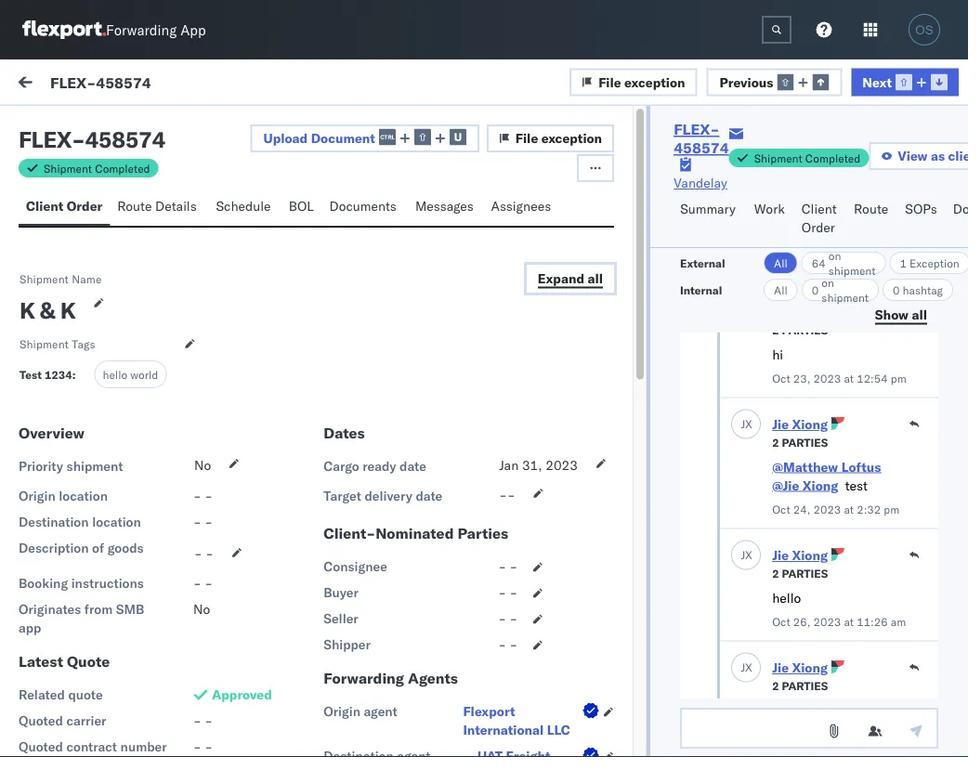Task type: locate. For each thing, give the bounding box(es) containing it.
origin for origin agent
[[324, 704, 361, 720]]

1 vertical spatial x
[[746, 549, 753, 563]]

origin
[[19, 488, 56, 504], [324, 704, 361, 720]]

1 vertical spatial 6:47
[[420, 551, 449, 567]]

1 horizontal spatial exception
[[625, 74, 686, 90]]

1 8, from the top
[[357, 635, 369, 651]]

vandelay
[[674, 175, 728, 191]]

jie xiong button for oct 26, 2023 at 11:26 am
[[773, 548, 829, 564]]

flex- 458574 down 24,
[[745, 551, 832, 567]]

flex- inside flex- 458574 link
[[674, 120, 720, 139]]

2023 right 24,
[[814, 503, 842, 517]]

2 jie xiong button from the top
[[773, 548, 829, 564]]

1 dec from the top
[[330, 216, 354, 232]]

date right ready
[[400, 458, 427, 475]]

client-
[[324, 524, 376, 543]]

my
[[19, 72, 48, 97]]

hello
[[103, 368, 128, 382], [773, 590, 802, 607]]

8, for dec 8, 2026, 6:39 pm pst
[[357, 635, 369, 651]]

1 x from the top
[[746, 417, 753, 431]]

0 vertical spatial all
[[588, 270, 604, 286]]

z right priority
[[67, 454, 72, 466]]

2 vertical spatial oct
[[773, 616, 791, 630]]

4 zhao from the top
[[160, 452, 189, 469]]

2 for oct 24, 2023 at 2:32 pm jie xiong button
[[773, 437, 780, 450]]

0 vertical spatial dec 17, 2026, 6:47 pm pst
[[330, 467, 498, 484]]

2 j z from the top
[[63, 371, 72, 382]]

1 horizontal spatial file
[[599, 74, 622, 90]]

jie down @jie
[[773, 548, 789, 564]]

1 vertical spatial oct
[[773, 503, 791, 517]]

8,
[[357, 635, 369, 651], [357, 718, 369, 735]]

6:47 up target delivery date on the left bottom of the page
[[420, 467, 449, 484]]

parties for jie xiong button associated with oct 26, 2023 at 11:26 am
[[782, 568, 829, 582]]

route down the item/shipment
[[855, 201, 889, 217]]

all button left 64
[[764, 252, 799, 274]]

2 all from the top
[[775, 283, 788, 297]]

2 parties from the top
[[782, 437, 829, 450]]

2 0 from the left
[[894, 283, 901, 297]]

1 horizontal spatial origin
[[324, 704, 361, 720]]

1 0 from the left
[[812, 283, 819, 297]]

0 inside 0 on shipment
[[812, 283, 819, 297]]

quoted contract number
[[19, 739, 167, 755]]

1 horizontal spatial forwarding
[[324, 669, 405, 688]]

2 x from the top
[[746, 549, 753, 563]]

jan
[[500, 457, 519, 474]]

at
[[845, 372, 855, 386], [845, 503, 855, 517], [845, 616, 855, 630]]

5 dec from the top
[[330, 718, 354, 735]]

4 2 from the top
[[773, 680, 780, 694]]

1 j x from the top
[[742, 417, 753, 431]]

6:47 down client-nominated parties at bottom
[[420, 551, 449, 567]]

1 horizontal spatial client
[[802, 201, 837, 217]]

1 jie from the top
[[773, 417, 789, 433]]

jie xiong
[[773, 417, 829, 433], [773, 548, 829, 564], [773, 661, 829, 677]]

completed down flex - 458574
[[95, 161, 150, 175]]

2 jie xiong from the top
[[773, 548, 829, 564]]

hi
[[773, 347, 784, 363]]

1 6:47 from the top
[[420, 467, 449, 484]]

1 horizontal spatial related
[[746, 161, 784, 175]]

on down 64
[[822, 276, 835, 290]]

do
[[954, 201, 969, 217]]

quoted for quoted carrier
[[19, 713, 63, 729]]

dec left the 20,
[[330, 216, 354, 232]]

6:47
[[420, 467, 449, 484], [420, 551, 449, 567]]

1 z from the top
[[67, 203, 72, 215]]

3 parties from the top
[[782, 568, 829, 582]]

internal
[[125, 118, 170, 134], [681, 283, 723, 297]]

3 j z from the top
[[63, 454, 72, 466]]

sops
[[906, 201, 938, 217]]

dec down seller
[[330, 635, 354, 651]]

message
[[138, 76, 192, 93], [216, 118, 270, 134], [58, 161, 102, 175]]

None text field
[[681, 709, 939, 749]]

2 j x from the top
[[742, 549, 753, 563]]

shipper
[[324, 637, 371, 653]]

shipment
[[829, 264, 876, 278], [822, 291, 869, 305], [67, 458, 123, 475]]

j z down destination location
[[63, 538, 72, 550]]

pm
[[452, 467, 471, 484], [452, 551, 471, 567], [444, 635, 463, 651], [444, 718, 463, 735]]

jie for oct 24, 2023 at 2:32 pm
[[773, 417, 789, 433]]

1 at from the top
[[845, 372, 855, 386]]

7 jason- from the top
[[90, 703, 132, 720]]

0 vertical spatial ttt
[[56, 233, 70, 250]]

@
[[56, 652, 67, 668], [56, 735, 67, 752]]

4 2 parties button from the top
[[773, 678, 829, 695]]

jason- left 'details'
[[90, 201, 132, 218]]

related for related work item/shipment
[[746, 161, 784, 175]]

show all
[[876, 306, 928, 323]]

parties up hi
[[782, 324, 829, 338]]

route inside button
[[855, 201, 889, 217]]

jie up the @matthew
[[773, 417, 789, 433]]

4 parties from the top
[[782, 680, 829, 694]]

2 ttt from the top
[[56, 317, 70, 333]]

0 vertical spatial hello
[[103, 368, 128, 382]]

expand all button
[[527, 265, 615, 293]]

8, down forwarding agents
[[357, 718, 369, 735]]

parties inside 2 parties hi oct 23, 2023 at 12:54 pm
[[782, 324, 829, 338]]

1 2 parties button from the top
[[773, 322, 829, 338]]

internal down summary button
[[681, 283, 723, 297]]

2 parties button down 26,
[[773, 678, 829, 695]]

of
[[92, 540, 104, 557]]

dec left agent
[[330, 718, 354, 735]]

internal inside "button"
[[125, 118, 170, 134]]

2 @ from the top
[[56, 735, 67, 752]]

quoted down quoted carrier
[[19, 739, 63, 755]]

2 17, from the top
[[357, 551, 377, 567]]

on
[[829, 249, 842, 263], [822, 276, 835, 290]]

ttt for j
[[56, 233, 70, 250]]

0 horizontal spatial message
[[58, 161, 102, 175]]

jie xiong button for oct 24, 2023 at 2:32 pm
[[773, 417, 829, 433]]

1 j z from the top
[[63, 203, 72, 215]]

1 horizontal spatial hello
[[773, 590, 802, 607]]

assignees
[[491, 198, 552, 214]]

xiong down 26,
[[793, 661, 829, 677]]

0 vertical spatial shipment
[[829, 264, 876, 278]]

2 vertical spatial jie xiong
[[773, 661, 829, 677]]

2 2 from the top
[[773, 437, 780, 450]]

j x
[[742, 417, 753, 431], [742, 549, 753, 563], [742, 661, 753, 675]]

client down flex
[[26, 198, 63, 214]]

jason-test zhao up number
[[90, 703, 189, 720]]

0 horizontal spatial origin
[[19, 488, 56, 504]]

0 horizontal spatial (0)
[[82, 118, 106, 134]]

1 quoted from the top
[[19, 713, 63, 729]]

1 parties from the top
[[782, 324, 829, 338]]

@ linjia test
[[56, 735, 133, 752]]

all
[[588, 270, 604, 286], [913, 306, 928, 323]]

shipment inside 64 on shipment
[[829, 264, 876, 278]]

1 horizontal spatial order
[[802, 219, 836, 236]]

2026, left 6:39
[[373, 635, 409, 651]]

1 resize handle column header from the left
[[300, 155, 322, 758]]

0 horizontal spatial 0
[[812, 283, 819, 297]]

test right :
[[132, 369, 156, 385]]

1 vertical spatial external
[[681, 256, 726, 270]]

1 vertical spatial ttt
[[56, 317, 70, 333]]

0 vertical spatial 6:47
[[420, 467, 449, 484]]

related down latest
[[19, 687, 65, 703]]

2 vertical spatial jie
[[773, 661, 789, 677]]

0 horizontal spatial internal
[[125, 118, 170, 134]]

0 vertical spatial oct
[[773, 372, 791, 386]]

j z down shipment tags
[[63, 371, 72, 382]]

1 vertical spatial related
[[19, 687, 65, 703]]

category
[[539, 161, 584, 175]]

jason-test zhao up tags
[[90, 285, 189, 301]]

1 vertical spatial on
[[822, 276, 835, 290]]

z down destination location
[[67, 538, 72, 550]]

file exception up category
[[516, 130, 603, 146]]

flex- 458574
[[674, 120, 730, 157], [745, 216, 832, 232], [745, 300, 832, 316], [745, 384, 832, 400], [745, 467, 832, 484], [745, 551, 832, 567], [745, 635, 832, 651]]

1 @ from the top
[[56, 652, 67, 668]]

all for 0
[[775, 283, 788, 297]]

2 horizontal spatial message
[[216, 118, 270, 134]]

jason- down 'from'
[[90, 620, 132, 636]]

all for expand all
[[588, 270, 604, 286]]

1 2 from the top
[[773, 324, 780, 338]]

0 vertical spatial x
[[746, 417, 753, 431]]

ttt for z
[[56, 317, 70, 333]]

0 horizontal spatial all
[[588, 270, 604, 286]]

3 at from the top
[[845, 616, 855, 630]]

2 6:47 from the top
[[420, 551, 449, 567]]

(0) for external (0)
[[82, 118, 106, 134]]

k left &
[[20, 297, 35, 325]]

0 vertical spatial exception
[[625, 74, 686, 90]]

1 vertical spatial j x
[[742, 549, 753, 563]]

completed up route button at the right of the page
[[806, 151, 861, 165]]

route for route
[[855, 201, 889, 217]]

client order button down flex
[[19, 190, 110, 226]]

at inside 2 parties hi oct 23, 2023 at 12:54 pm
[[845, 372, 855, 386]]

route
[[117, 198, 152, 214], [855, 201, 889, 217]]

related for related quote
[[19, 687, 65, 703]]

resize handle column header for related work item/shipment
[[921, 155, 944, 758]]

dec up target
[[330, 467, 354, 484]]

route button
[[847, 192, 899, 247]]

0 vertical spatial jie
[[773, 417, 789, 433]]

latest
[[19, 653, 63, 671]]

shipment up origin location
[[67, 458, 123, 475]]

2 8, from the top
[[357, 718, 369, 735]]

@ tao liu
[[56, 652, 115, 668]]

location
[[59, 488, 108, 504], [92, 514, 141, 530]]

1 vertical spatial order
[[802, 219, 836, 236]]

resize handle column header
[[300, 155, 322, 758], [507, 155, 529, 758], [714, 155, 737, 758], [921, 155, 944, 758]]

parties down 26,
[[782, 680, 829, 694]]

2 vertical spatial j x
[[742, 661, 753, 675]]

3 2 parties from the top
[[773, 680, 829, 694]]

forwarding left app
[[106, 21, 177, 39]]

originates from smb app
[[19, 602, 144, 636]]

j
[[63, 203, 67, 215], [63, 371, 67, 382], [742, 417, 746, 431], [63, 454, 67, 466], [63, 538, 67, 550], [742, 549, 746, 563], [742, 661, 746, 675], [63, 706, 67, 717]]

external inside 'button'
[[30, 118, 79, 134]]

next
[[863, 74, 893, 90]]

ttt up shipment tags
[[56, 317, 70, 333]]

all right expand
[[588, 270, 604, 286]]

0 for hashtag
[[894, 283, 901, 297]]

work left the item/shipment
[[787, 161, 812, 175]]

1 vertical spatial jie xiong
[[773, 548, 829, 564]]

0 vertical spatial all
[[775, 256, 788, 270]]

all button for 0
[[764, 279, 799, 301]]

jie down the hello oct 26, 2023 at 11:26 am
[[773, 661, 789, 677]]

forwarding app
[[106, 21, 206, 39]]

jason-test zhao
[[90, 201, 189, 218], [90, 285, 189, 301], [90, 369, 189, 385], [90, 452, 189, 469], [90, 536, 189, 552], [90, 620, 189, 636], [90, 703, 189, 720]]

client order button
[[19, 190, 110, 226], [795, 192, 847, 247]]

client order down flex
[[26, 198, 103, 214]]

quoted down related quote
[[19, 713, 63, 729]]

show
[[876, 306, 909, 323]]

1 oct from the top
[[773, 372, 791, 386]]

documents button
[[322, 190, 408, 226]]

2 parties button for 1st jie xiong button from the bottom
[[773, 678, 829, 695]]

3 oct from the top
[[773, 616, 791, 630]]

j z right priority
[[63, 454, 72, 466]]

458574
[[96, 73, 151, 91], [85, 126, 165, 153], [674, 139, 730, 157], [784, 216, 832, 232], [784, 300, 832, 316], [784, 384, 832, 400], [784, 467, 832, 484], [784, 551, 832, 567], [784, 635, 832, 651], [784, 718, 832, 735]]

flexport international llc link
[[463, 703, 604, 740]]

@jie
[[773, 478, 800, 494]]

message up internal (0)
[[138, 76, 192, 93]]

0 vertical spatial external
[[30, 118, 79, 134]]

2026, up delivery
[[381, 467, 417, 484]]

1 vertical spatial jie xiong button
[[773, 548, 829, 564]]

3 2 from the top
[[773, 568, 780, 582]]

@ down quoted carrier
[[56, 735, 67, 752]]

os
[[916, 23, 934, 37]]

@ for @ tao liu
[[56, 652, 67, 668]]

ttt up shipment name
[[56, 233, 70, 250]]

6 zhao from the top
[[160, 620, 189, 636]]

0 vertical spatial location
[[59, 488, 108, 504]]

origin left agent
[[324, 704, 361, 720]]

j x for oct 24, 2023 at 2:32 pm
[[742, 417, 753, 431]]

forwarding app link
[[22, 20, 206, 39]]

1 ttt from the top
[[56, 233, 70, 250]]

pm right 12:54
[[892, 372, 907, 386]]

quoted
[[19, 713, 63, 729], [19, 739, 63, 755]]

xiong for 1st jie xiong button from the bottom
[[793, 661, 829, 677]]

1 horizontal spatial external
[[681, 256, 726, 270]]

0 horizontal spatial forwarding
[[106, 21, 177, 39]]

3 dec from the top
[[330, 551, 354, 567]]

location up the goods
[[92, 514, 141, 530]]

2 resize handle column header from the left
[[507, 155, 529, 758]]

forwarding for forwarding agents
[[324, 669, 405, 688]]

2 parties up the @matthew
[[773, 437, 829, 450]]

1 vertical spatial file exception
[[516, 130, 603, 146]]

0 vertical spatial order
[[67, 198, 103, 214]]

parties for oct 24, 2023 at 2:32 pm jie xiong button
[[782, 437, 829, 450]]

2023 right 23,
[[814, 372, 842, 386]]

0 vertical spatial origin
[[19, 488, 56, 504]]

1 horizontal spatial message
[[138, 76, 192, 93]]

jason-test zhao down tags
[[90, 369, 189, 385]]

on for 64
[[829, 249, 842, 263]]

1 horizontal spatial route
[[855, 201, 889, 217]]

route inside "button"
[[117, 198, 152, 214]]

jie xiong button
[[773, 417, 829, 433], [773, 548, 829, 564], [773, 661, 829, 677]]

17,
[[357, 467, 377, 484], [357, 551, 377, 567]]

test right the name
[[132, 285, 156, 301]]

1 vertical spatial 17,
[[357, 551, 377, 567]]

order
[[67, 198, 103, 214], [802, 219, 836, 236]]

2 parties button for oct 24, 2023 at 2:32 pm jie xiong button
[[773, 435, 829, 451]]

1 vertical spatial internal
[[681, 283, 723, 297]]

z down shipment tags
[[67, 371, 72, 382]]

3 resize handle column header from the left
[[714, 155, 737, 758]]

1 all from the top
[[775, 256, 788, 270]]

j x for oct 26, 2023 at 11:26 am
[[742, 549, 753, 563]]

exception up category
[[542, 130, 603, 146]]

&
[[40, 297, 55, 325]]

1 (0) from the left
[[82, 118, 106, 134]]

external down summary button
[[681, 256, 726, 270]]

hello up 26,
[[773, 590, 802, 607]]

1 horizontal spatial k
[[60, 297, 76, 325]]

(0) inside "button"
[[174, 118, 198, 134]]

client down related work item/shipment
[[802, 201, 837, 217]]

name
[[72, 272, 102, 286]]

loftus
[[842, 459, 882, 476]]

17, down client- on the bottom
[[357, 551, 377, 567]]

3 zhao from the top
[[160, 369, 189, 385]]

1 vertical spatial origin
[[324, 704, 361, 720]]

j z
[[63, 203, 72, 215], [63, 371, 72, 382], [63, 454, 72, 466], [63, 538, 72, 550], [63, 706, 72, 717]]

shipment inside 0 on shipment
[[822, 291, 869, 305]]

work
[[755, 201, 785, 217]]

0 horizontal spatial hello
[[103, 368, 128, 382]]

z up shipment name
[[67, 203, 72, 215]]

1 vertical spatial at
[[845, 503, 855, 517]]

1 2 parties from the top
[[773, 437, 829, 450]]

client order up 64
[[802, 201, 837, 236]]

hello left world
[[103, 368, 128, 382]]

0 vertical spatial jie xiong button
[[773, 417, 829, 433]]

0 vertical spatial jie xiong
[[773, 417, 829, 433]]

xiong down @matthew loftus button
[[803, 478, 839, 494]]

target delivery date
[[324, 488, 443, 504]]

1 vertical spatial 2 parties
[[773, 568, 829, 582]]

jie xiong for oct 26, 2023 at 11:26 am
[[773, 548, 829, 564]]

oct left 23,
[[773, 372, 791, 386]]

2 inside 2 parties hi oct 23, 2023 at 12:54 pm
[[773, 324, 780, 338]]

shipment completed down flex - 458574
[[44, 161, 150, 175]]

route details button
[[110, 190, 209, 226]]

1 zhao from the top
[[160, 201, 189, 218]]

2 vertical spatial shipment
[[67, 458, 123, 475]]

0 horizontal spatial external
[[30, 118, 79, 134]]

24,
[[794, 503, 811, 517]]

pm left jan
[[452, 467, 471, 484]]

jason- up tags
[[90, 285, 132, 301]]

message down flex - 458574
[[58, 161, 102, 175]]

2023 inside 2 parties hi oct 23, 2023 at 12:54 pm
[[814, 372, 842, 386]]

client order button up 64
[[795, 192, 847, 247]]

2 2 parties from the top
[[773, 568, 829, 582]]

all for 64
[[775, 256, 788, 270]]

1 horizontal spatial all
[[913, 306, 928, 323]]

None text field
[[762, 16, 792, 44]]

x
[[746, 417, 753, 431], [746, 549, 753, 563], [746, 661, 753, 675]]

description of goods
[[19, 540, 144, 557]]

xiong down 24,
[[793, 548, 829, 564]]

forwarding for forwarding app
[[106, 21, 177, 39]]

2 k from the left
[[60, 297, 76, 325]]

message for the message button
[[138, 76, 192, 93]]

x for oct 26, 2023 at 11:26 am
[[746, 549, 753, 563]]

shipment down flex
[[44, 161, 92, 175]]

1 vertical spatial work
[[787, 161, 812, 175]]

2 parties button up hi
[[773, 322, 829, 338]]

parties for 1st jie xiong button from the bottom
[[782, 680, 829, 694]]

0 vertical spatial 8,
[[357, 635, 369, 651]]

3 2 parties button from the top
[[773, 566, 829, 582]]

list
[[274, 118, 297, 134]]

1 jie xiong button from the top
[[773, 417, 829, 433]]

resize handle column header for category
[[714, 155, 737, 758]]

2 jie from the top
[[773, 548, 789, 564]]

all down 0 hashtag
[[913, 306, 928, 323]]

message for message list
[[216, 118, 270, 134]]

pm
[[892, 372, 907, 386], [885, 503, 900, 517]]

1 vertical spatial 8,
[[357, 718, 369, 735]]

test
[[846, 478, 868, 494], [56, 484, 78, 501], [56, 568, 78, 584]]

am
[[892, 616, 907, 630]]

2 vertical spatial x
[[746, 661, 753, 675]]

1 horizontal spatial completed
[[806, 151, 861, 165]]

on inside 64 on shipment
[[829, 249, 842, 263]]

jason- right :
[[90, 369, 132, 385]]

2 2 parties button from the top
[[773, 435, 829, 451]]

1 jason-test zhao from the top
[[90, 201, 189, 218]]

oct left 24,
[[773, 503, 791, 517]]

all inside button
[[913, 306, 928, 323]]

2 z from the top
[[67, 287, 72, 299]]

2 quoted from the top
[[19, 739, 63, 755]]

hello inside the hello oct 26, 2023 at 11:26 am
[[773, 590, 802, 607]]

client order
[[26, 198, 103, 214], [802, 201, 837, 236]]

5 z from the top
[[67, 538, 72, 550]]

external (0) button
[[22, 110, 117, 146]]

xiong up the @matthew
[[793, 417, 829, 433]]

0
[[812, 283, 819, 297], [894, 283, 901, 297]]

location for destination location
[[92, 514, 141, 530]]

7 zhao from the top
[[160, 703, 189, 720]]

3 jason- from the top
[[90, 369, 132, 385]]

2 vertical spatial 2 parties
[[773, 680, 829, 694]]

all inside button
[[588, 270, 604, 286]]

0 vertical spatial quoted
[[19, 713, 63, 729]]

route left 'details'
[[117, 198, 152, 214]]

2 vertical spatial at
[[845, 616, 855, 630]]

0 horizontal spatial file
[[516, 130, 539, 146]]

5 j z from the top
[[63, 706, 72, 717]]

hello oct 26, 2023 at 11:26 am
[[773, 590, 907, 630]]

0 vertical spatial pm
[[892, 372, 907, 386]]

0 vertical spatial 2 parties
[[773, 437, 829, 450]]

4 j z from the top
[[63, 538, 72, 550]]

jason-test zhao up the instructions
[[90, 536, 189, 552]]

6 jason- from the top
[[90, 620, 132, 636]]

all for show all
[[913, 306, 928, 323]]

work for my
[[53, 72, 101, 97]]

-
[[72, 126, 85, 153], [538, 216, 546, 232], [538, 467, 546, 484], [500, 487, 508, 504], [508, 487, 516, 504], [193, 488, 201, 504], [205, 488, 213, 504], [193, 514, 201, 530], [205, 514, 213, 530], [194, 546, 202, 562], [206, 546, 214, 562], [538, 551, 546, 567], [499, 559, 507, 575], [510, 559, 518, 575], [193, 576, 201, 592], [205, 576, 213, 592], [499, 585, 507, 601], [510, 585, 518, 601], [499, 611, 507, 627], [510, 611, 518, 627], [538, 635, 546, 651], [499, 637, 507, 653], [510, 637, 518, 653], [193, 713, 201, 729], [205, 713, 213, 729], [538, 718, 546, 735], [193, 739, 201, 755], [205, 739, 213, 755]]

0 horizontal spatial related
[[19, 687, 65, 703]]

file exception
[[599, 74, 686, 90], [516, 130, 603, 146]]

:
[[72, 368, 76, 382]]

dec 17, 2026, 6:47 pm pst up delivery
[[330, 467, 498, 484]]

4 resize handle column header from the left
[[921, 155, 944, 758]]

1 dec 17, 2026, 6:47 pm pst from the top
[[330, 467, 498, 484]]

bol button
[[282, 190, 322, 226]]

2 (0) from the left
[[174, 118, 198, 134]]

parties
[[782, 324, 829, 338], [782, 437, 829, 450], [782, 568, 829, 582], [782, 680, 829, 694]]

0 vertical spatial work
[[53, 72, 101, 97]]

0 vertical spatial all button
[[764, 252, 799, 274]]

all left 0 on shipment
[[775, 283, 788, 297]]

1 horizontal spatial (0)
[[174, 118, 198, 134]]

0 vertical spatial @
[[56, 652, 67, 668]]

0 vertical spatial date
[[400, 458, 427, 475]]

vandelay link
[[674, 174, 728, 192]]

(0) inside 'button'
[[82, 118, 106, 134]]

am
[[460, 216, 480, 232]]

2 oct from the top
[[773, 503, 791, 517]]

on inside 0 on shipment
[[822, 276, 835, 290]]

0 horizontal spatial route
[[117, 198, 152, 214]]

1 vertical spatial hello
[[773, 590, 802, 607]]

order down flex - 458574
[[67, 198, 103, 214]]

1 jie xiong from the top
[[773, 417, 829, 433]]

world
[[130, 368, 158, 382]]

1 vertical spatial date
[[416, 488, 443, 504]]

dec down client- on the bottom
[[330, 551, 354, 567]]

1 vertical spatial jie
[[773, 548, 789, 564]]

k
[[20, 297, 35, 325], [60, 297, 76, 325]]

1 horizontal spatial internal
[[681, 283, 723, 297]]

pm right "2:32" in the bottom of the page
[[885, 503, 900, 517]]

2 vertical spatial jie xiong button
[[773, 661, 829, 677]]

1 vertical spatial quoted
[[19, 739, 63, 755]]

2 all button from the top
[[764, 279, 799, 301]]

1 all button from the top
[[764, 252, 799, 274]]

1 vertical spatial all button
[[764, 279, 799, 301]]

jason- up @ linjia test
[[90, 703, 132, 720]]

external
[[30, 118, 79, 134], [681, 256, 726, 270]]

0 horizontal spatial shipment completed
[[44, 161, 150, 175]]

shipment tags
[[20, 337, 95, 351]]

shipment right 64
[[829, 264, 876, 278]]

0 horizontal spatial client
[[26, 198, 63, 214]]



Task type: describe. For each thing, give the bounding box(es) containing it.
flex- 458574 down hi
[[745, 384, 832, 400]]

time
[[331, 161, 356, 175]]

flex- 458574 up 24,
[[745, 467, 832, 484]]

quote
[[68, 687, 103, 703]]

shipment up &
[[20, 272, 69, 286]]

pm down parties
[[452, 551, 471, 567]]

4 jason-test zhao from the top
[[90, 452, 189, 469]]

2026, down nominated
[[381, 551, 417, 567]]

2 dec from the top
[[330, 467, 354, 484]]

hello for hello oct 26, 2023 at 11:26 am
[[773, 590, 802, 607]]

test down smb
[[132, 620, 156, 636]]

external for external (0)
[[30, 118, 79, 134]]

0 horizontal spatial exception
[[542, 130, 603, 146]]

resize handle column header for time
[[507, 155, 529, 758]]

shipment name
[[20, 272, 102, 286]]

2023 right 31,
[[546, 457, 578, 474]]

1 vertical spatial no
[[193, 602, 210, 618]]

internal for internal (0)
[[125, 118, 170, 134]]

0 horizontal spatial completed
[[95, 161, 150, 175]]

test left "1234"
[[20, 368, 42, 382]]

flexport international llc
[[463, 704, 571, 739]]

os button
[[904, 8, 947, 51]]

oct inside 2 parties hi oct 23, 2023 at 12:54 pm
[[773, 372, 791, 386]]

message button
[[131, 60, 224, 110]]

seller
[[324, 611, 359, 627]]

cargo ready date
[[324, 458, 427, 475]]

test down internal (0) "button"
[[132, 201, 156, 218]]

2 vertical spatial message
[[58, 161, 102, 175]]

flex- 458574 up 64
[[745, 216, 832, 232]]

my work
[[19, 72, 101, 97]]

do button
[[946, 192, 969, 247]]

pst down parties
[[475, 551, 498, 567]]

2 jason- from the top
[[90, 285, 132, 301]]

test right priority shipment
[[132, 452, 156, 469]]

0 vertical spatial file exception
[[599, 74, 686, 90]]

goods
[[108, 540, 144, 557]]

31,
[[522, 457, 543, 474]]

origin agent
[[324, 704, 398, 720]]

2 for 1st jie xiong button from the bottom
[[773, 680, 780, 694]]

document
[[311, 130, 375, 146]]

external (0)
[[30, 118, 106, 134]]

upload
[[264, 130, 308, 146]]

3 jie xiong from the top
[[773, 661, 829, 677]]

3 jason-test zhao from the top
[[90, 369, 189, 385]]

0 vertical spatial no
[[194, 457, 211, 474]]

oct 24, 2023 at 2:32 pm
[[773, 503, 900, 517]]

linjia
[[69, 735, 103, 752]]

nominated
[[376, 524, 454, 543]]

priority
[[19, 458, 63, 475]]

view
[[898, 148, 928, 164]]

4 dec from the top
[[330, 635, 354, 651]]

(0) for internal (0)
[[174, 118, 198, 134]]

3 j x from the top
[[742, 661, 753, 675]]

shipment for 64 on shipment
[[829, 264, 876, 278]]

shipment up work
[[755, 151, 803, 165]]

documents
[[330, 198, 397, 214]]

pm right 6:38
[[444, 718, 463, 735]]

from
[[84, 602, 113, 618]]

route for route details
[[117, 198, 152, 214]]

26,
[[794, 616, 811, 630]]

dec 8, 2026, 6:39 pm pst
[[330, 635, 490, 651]]

quoted for quoted contract number
[[19, 739, 63, 755]]

flex
[[19, 126, 72, 153]]

0 for on
[[812, 283, 819, 297]]

flex- 458574 down 26,
[[745, 635, 832, 651]]

0 horizontal spatial client order button
[[19, 190, 110, 226]]

all button for 64
[[764, 252, 799, 274]]

test right linjia
[[107, 735, 133, 752]]

flex- 458574 up hi
[[745, 300, 832, 316]]

message list
[[216, 118, 297, 134]]

ready
[[363, 458, 397, 475]]

pst left jan
[[475, 467, 498, 484]]

test right of
[[132, 536, 156, 552]]

1 k from the left
[[20, 297, 35, 325]]

1 vertical spatial pm
[[885, 503, 900, 517]]

3 x from the top
[[746, 661, 753, 675]]

work for related
[[787, 161, 812, 175]]

test 1234 :
[[20, 368, 76, 382]]

agents
[[408, 669, 458, 688]]

pst right am
[[484, 216, 507, 232]]

test up number
[[132, 703, 156, 720]]

hello for hello world
[[103, 368, 128, 382]]

booking instructions
[[19, 576, 144, 592]]

4 jason- from the top
[[90, 452, 132, 469]]

1 17, from the top
[[357, 467, 377, 484]]

3 jie from the top
[[773, 661, 789, 677]]

2 parties button for jie xiong button associated with oct 26, 2023 at 11:26 am
[[773, 566, 829, 582]]

location for origin location
[[59, 488, 108, 504]]

2 parties for oct 26, 2023 at 11:26 am
[[773, 568, 829, 582]]

origin for origin location
[[19, 488, 56, 504]]

originates
[[19, 602, 81, 618]]

2 jason-test zhao from the top
[[90, 285, 189, 301]]

pm right 6:39
[[444, 635, 463, 651]]

0 vertical spatial file
[[599, 74, 622, 90]]

quote
[[67, 653, 110, 671]]

summary button
[[673, 192, 747, 247]]

3 jie xiong button from the top
[[773, 661, 829, 677]]

details
[[155, 198, 197, 214]]

cargo
[[324, 458, 360, 475]]

dates
[[324, 424, 365, 443]]

agent
[[364, 704, 398, 720]]

xiong for jie xiong button associated with oct 26, 2023 at 11:26 am
[[793, 548, 829, 564]]

1 jason- from the top
[[90, 201, 132, 218]]

test down loftus on the right bottom
[[846, 478, 868, 494]]

expand
[[538, 270, 585, 286]]

pst right 6:39
[[467, 635, 490, 651]]

4 z from the top
[[67, 454, 72, 466]]

2 zhao from the top
[[160, 285, 189, 301]]

route details
[[117, 198, 197, 214]]

23,
[[794, 372, 811, 386]]

2 parties for oct 24, 2023 at 2:32 pm
[[773, 437, 829, 450]]

work button
[[747, 192, 795, 247]]

consignee
[[324, 559, 388, 575]]

flex- 458574 up vandelay
[[674, 120, 730, 157]]

2 parties hi oct 23, 2023 at 12:54 pm
[[773, 324, 907, 386]]

messages button
[[408, 190, 484, 226]]

resize handle column header for message
[[300, 155, 322, 758]]

internal for internal
[[681, 283, 723, 297]]

shipment up the test 1234 :
[[20, 337, 69, 351]]

1 exception
[[901, 256, 960, 270]]

test down description
[[56, 568, 78, 584]]

app
[[19, 620, 41, 636]]

destination location
[[19, 514, 141, 530]]

internal (0) button
[[117, 110, 209, 146]]

tao
[[69, 652, 91, 668]]

2 for jie xiong button associated with oct 26, 2023 at 11:26 am
[[773, 568, 780, 582]]

at inside the hello oct 26, 2023 at 11:26 am
[[845, 616, 855, 630]]

hello world
[[103, 368, 158, 382]]

clie
[[949, 148, 969, 164]]

jan 31, 2023
[[500, 457, 578, 474]]

flex- 458574 link
[[674, 120, 730, 157]]

parties
[[458, 524, 509, 543]]

2026, right the 20,
[[381, 216, 417, 232]]

2026, left 6:38
[[373, 718, 409, 735]]

7 jason-test zhao from the top
[[90, 703, 189, 720]]

12:54
[[857, 372, 889, 386]]

exception
[[910, 256, 960, 270]]

xiong for oct 24, 2023 at 2:32 pm jie xiong button
[[793, 417, 829, 433]]

11:26
[[857, 616, 889, 630]]

5 zhao from the top
[[160, 536, 189, 552]]

next button
[[852, 68, 960, 96]]

oct inside the hello oct 26, 2023 at 11:26 am
[[773, 616, 791, 630]]

--
[[500, 487, 516, 504]]

client-nominated parties
[[324, 524, 509, 543]]

external for external
[[681, 256, 726, 270]]

test down priority shipment
[[56, 484, 78, 501]]

carrier
[[66, 713, 106, 729]]

3 z from the top
[[67, 371, 72, 382]]

2023 inside the hello oct 26, 2023 at 11:26 am
[[814, 616, 842, 630]]

origin location
[[19, 488, 108, 504]]

2 at from the top
[[845, 503, 855, 517]]

date for target delivery date
[[416, 488, 443, 504]]

pst right 6:38
[[467, 718, 490, 735]]

0 horizontal spatial client order
[[26, 198, 103, 214]]

0 horizontal spatial order
[[67, 198, 103, 214]]

1 horizontal spatial client order button
[[795, 192, 847, 247]]

on for 0
[[822, 276, 835, 290]]

quoted carrier
[[19, 713, 106, 729]]

date for cargo ready date
[[400, 458, 427, 475]]

schedule
[[216, 198, 271, 214]]

view as clie button
[[870, 142, 969, 170]]

priority shipment
[[19, 458, 123, 475]]

2 dec 17, 2026, 6:47 pm pst from the top
[[330, 551, 498, 567]]

5 jason- from the top
[[90, 536, 132, 552]]

1 horizontal spatial shipment completed
[[755, 151, 861, 165]]

target
[[324, 488, 362, 504]]

overview
[[19, 424, 84, 443]]

shipment for 0 on shipment
[[822, 291, 869, 305]]

x for oct 24, 2023 at 2:32 pm
[[746, 417, 753, 431]]

related work item/shipment
[[746, 161, 891, 175]]

@ for @ linjia test
[[56, 735, 67, 752]]

64 on shipment
[[812, 249, 876, 278]]

destination
[[19, 514, 89, 530]]

8, for dec 8, 2026, 6:38 pm pst
[[357, 718, 369, 735]]

pm inside 2 parties hi oct 23, 2023 at 12:54 pm
[[892, 372, 907, 386]]

flexport. image
[[22, 20, 106, 39]]

dec 8, 2026, 6:38 pm pst
[[330, 718, 490, 735]]

jie xiong for oct 24, 2023 at 2:32 pm
[[773, 417, 829, 433]]

sops button
[[899, 192, 946, 247]]

6 jason-test zhao from the top
[[90, 620, 189, 636]]

latest quote
[[19, 653, 110, 671]]

1 horizontal spatial client order
[[802, 201, 837, 236]]

5 jason-test zhao from the top
[[90, 536, 189, 552]]

message list button
[[209, 110, 304, 146]]

jie for oct 26, 2023 at 11:26 am
[[773, 548, 789, 564]]

assignees button
[[484, 190, 562, 226]]

bol
[[289, 198, 314, 214]]

6 z from the top
[[67, 706, 72, 717]]

upload document button
[[251, 125, 480, 152]]

tags
[[72, 337, 95, 351]]

k & k
[[20, 297, 76, 325]]

previous
[[720, 74, 774, 90]]

@matthew loftus button
[[773, 459, 882, 476]]



Task type: vqa. For each thing, say whether or not it's contained in the screenshot.
1st the "@" from the top
yes



